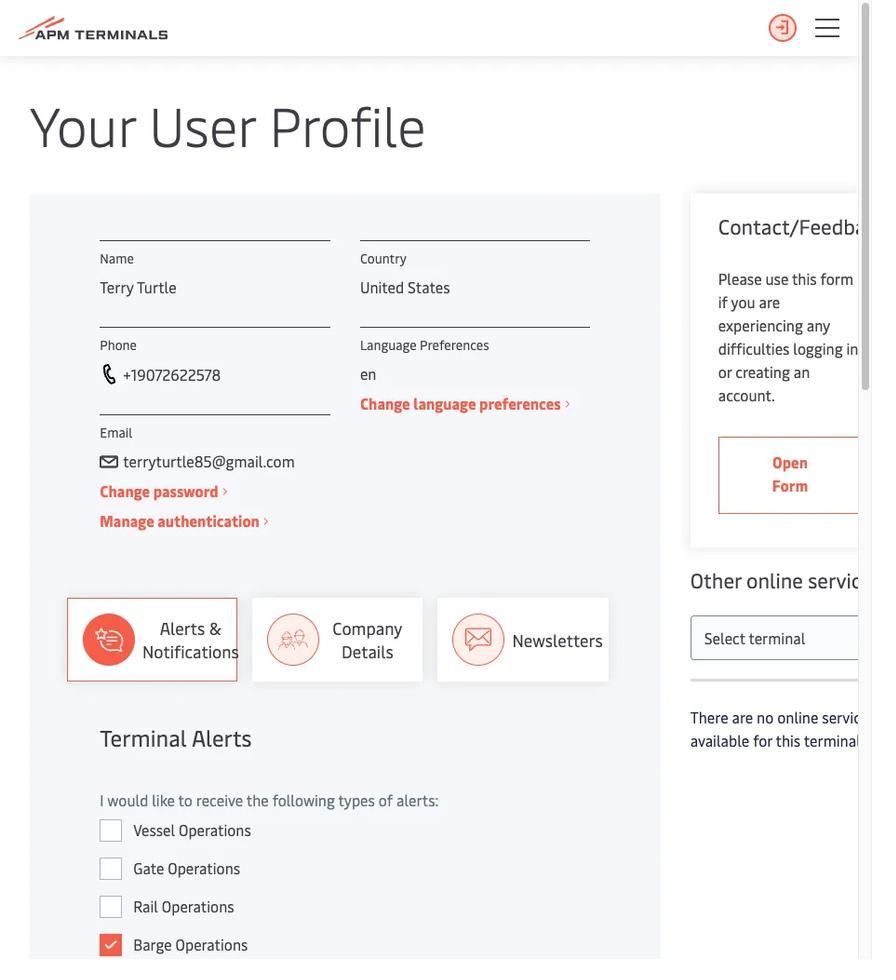 Task type: locate. For each thing, give the bounding box(es) containing it.
barge operations
[[133, 934, 248, 955]]

there
[[691, 707, 729, 727]]

this right use
[[793, 268, 817, 289]]

contact/feedbac
[[719, 212, 873, 240]]

authentication
[[158, 510, 260, 531]]

name
[[100, 250, 134, 267]]

gate
[[133, 858, 164, 878]]

any
[[807, 315, 831, 335]]

there are no online services available for this terminal.
[[691, 707, 873, 751]]

the
[[247, 790, 269, 810]]

alerts:
[[397, 790, 439, 810]]

rail
[[133, 896, 158, 917]]

operations down 'vessel operations'
[[168, 858, 240, 878]]

difficulties
[[719, 338, 790, 359]]

please
[[719, 268, 762, 289]]

alerts up receive in the left bottom of the page
[[192, 723, 252, 753]]

are left no
[[733, 707, 754, 727]]

operations for barge operations
[[176, 934, 248, 955]]

Rail Operations checkbox
[[100, 896, 122, 918]]

receive
[[196, 790, 243, 810]]

change password link
[[100, 480, 227, 503]]

email
[[100, 424, 132, 441]]

types
[[339, 790, 375, 810]]

0 horizontal spatial are
[[733, 707, 754, 727]]

operations down receive in the left bottom of the page
[[179, 820, 251, 840]]

account.
[[719, 385, 776, 405]]

online right no
[[778, 707, 819, 727]]

1 vertical spatial are
[[733, 707, 754, 727]]

i would like to receive the following types of alerts:
[[100, 790, 439, 810]]

1 vertical spatial this
[[776, 730, 801, 751]]

rail operations
[[133, 896, 234, 917]]

other
[[691, 566, 742, 594]]

terry
[[100, 277, 134, 297]]

or
[[719, 361, 732, 382]]

online right 'other'
[[747, 566, 804, 594]]

0 vertical spatial alerts
[[160, 617, 205, 640]]

online
[[747, 566, 804, 594], [778, 707, 819, 727]]

alerts & notifications button
[[67, 598, 239, 682]]

change
[[360, 393, 410, 414], [100, 481, 150, 501]]

0 horizontal spatial change
[[100, 481, 150, 501]]

services
[[809, 566, 873, 594], [823, 707, 873, 727]]

newsletters button
[[438, 598, 609, 682]]

are
[[760, 292, 781, 312], [733, 707, 754, 727]]

tab list
[[67, 598, 624, 682]]

operations down rail operations
[[176, 934, 248, 955]]

vessel
[[133, 820, 175, 840]]

would
[[107, 790, 148, 810]]

change inside language preferences en change language preferences
[[360, 393, 410, 414]]

name terry turtle
[[100, 250, 177, 297]]

other online services
[[691, 566, 873, 594]]

creating
[[736, 361, 791, 382]]

for
[[754, 730, 773, 751]]

states
[[408, 277, 450, 297]]

united
[[360, 277, 404, 297]]

terminal.
[[805, 730, 865, 751]]

1 vertical spatial services
[[823, 707, 873, 727]]

logging
[[794, 338, 843, 359]]

alerts
[[160, 617, 205, 640], [192, 723, 252, 753]]

gate operations
[[133, 858, 240, 878]]

this right for
[[776, 730, 801, 751]]

change inside change password manage authentication
[[100, 481, 150, 501]]

change down the en
[[360, 393, 410, 414]]

0 vertical spatial are
[[760, 292, 781, 312]]

alerts & notifications
[[143, 617, 239, 663]]

0 vertical spatial this
[[793, 268, 817, 289]]

are down use
[[760, 292, 781, 312]]

operations up barge operations
[[162, 896, 234, 917]]

operations for gate operations
[[168, 858, 240, 878]]

manage authentication link
[[100, 509, 268, 533]]

change up manage
[[100, 481, 150, 501]]

you
[[732, 292, 756, 312]]

alerts left &
[[160, 617, 205, 640]]

1 vertical spatial online
[[778, 707, 819, 727]]

to
[[178, 790, 193, 810]]

i
[[100, 790, 104, 810]]

+19072622578
[[123, 364, 221, 384]]

change language preferences link
[[360, 392, 570, 415]]

operations
[[179, 820, 251, 840], [168, 858, 240, 878], [162, 896, 234, 917], [176, 934, 248, 955]]

of
[[379, 790, 393, 810]]

0 vertical spatial change
[[360, 393, 410, 414]]

manage
[[100, 510, 154, 531]]

1 horizontal spatial change
[[360, 393, 410, 414]]

1 horizontal spatial are
[[760, 292, 781, 312]]

following
[[273, 790, 335, 810]]

1 vertical spatial change
[[100, 481, 150, 501]]

your user profile
[[30, 88, 426, 161]]

notifications
[[143, 640, 239, 663]]

no
[[757, 707, 774, 727]]

phone
[[100, 336, 137, 354]]

Vessel Operations checkbox
[[100, 820, 122, 842]]

terminal alerts
[[100, 723, 252, 753]]

Gate Operations checkbox
[[100, 858, 122, 880]]

your
[[30, 88, 136, 161]]

please use this form if you are experiencing any difficulties logging in or creating an account.
[[719, 268, 859, 405]]

this
[[793, 268, 817, 289], [776, 730, 801, 751]]



Task type: describe. For each thing, give the bounding box(es) containing it.
terryturtle85@gmail.com
[[123, 451, 295, 471]]

this inside "there are no online services available for this terminal."
[[776, 730, 801, 751]]

company
[[333, 617, 403, 640]]

turtle
[[137, 277, 177, 297]]

are inside "there are no online services available for this terminal."
[[733, 707, 754, 727]]

newsletters
[[513, 628, 603, 652]]

an
[[794, 361, 811, 382]]

0 vertical spatial services
[[809, 566, 873, 594]]

like
[[152, 790, 175, 810]]

in
[[847, 338, 859, 359]]

form
[[821, 268, 854, 289]]

company details
[[333, 617, 403, 663]]

are inside please use this form if you are experiencing any difficulties logging in or creating an account.
[[760, 292, 781, 312]]

experiencing
[[719, 315, 804, 335]]

en
[[360, 363, 377, 384]]

change password manage authentication
[[100, 481, 260, 531]]

preferences
[[420, 336, 490, 354]]

use
[[766, 268, 789, 289]]

alerts inside alerts & notifications
[[160, 617, 205, 640]]

user
[[150, 88, 256, 161]]

this inside please use this form if you are experiencing any difficulties logging in or creating an account.
[[793, 268, 817, 289]]

0 vertical spatial online
[[747, 566, 804, 594]]

language
[[414, 393, 476, 414]]

&
[[209, 617, 222, 640]]

barge
[[133, 934, 172, 955]]

services inside "there are no online services available for this terminal."
[[823, 707, 873, 727]]

terminal
[[100, 723, 187, 753]]

1 vertical spatial alerts
[[192, 723, 252, 753]]

vessel operations
[[133, 820, 251, 840]]

profile
[[270, 88, 426, 161]]

country
[[360, 250, 407, 267]]

language preferences en change language preferences
[[360, 336, 561, 414]]

language
[[360, 336, 417, 354]]

country united states
[[360, 250, 450, 297]]

company details button
[[253, 598, 423, 682]]

password
[[153, 481, 219, 501]]

available
[[691, 730, 750, 751]]

details
[[342, 640, 394, 663]]

operations for vessel operations
[[179, 820, 251, 840]]

operations for rail operations
[[162, 896, 234, 917]]

online inside "there are no online services available for this terminal."
[[778, 707, 819, 727]]

preferences
[[480, 393, 561, 414]]

tab list containing alerts & notifications
[[67, 598, 624, 682]]

Barge Operations checkbox
[[100, 934, 122, 957]]

if
[[719, 292, 728, 312]]



Task type: vqa. For each thing, say whether or not it's contained in the screenshot.
who
no



